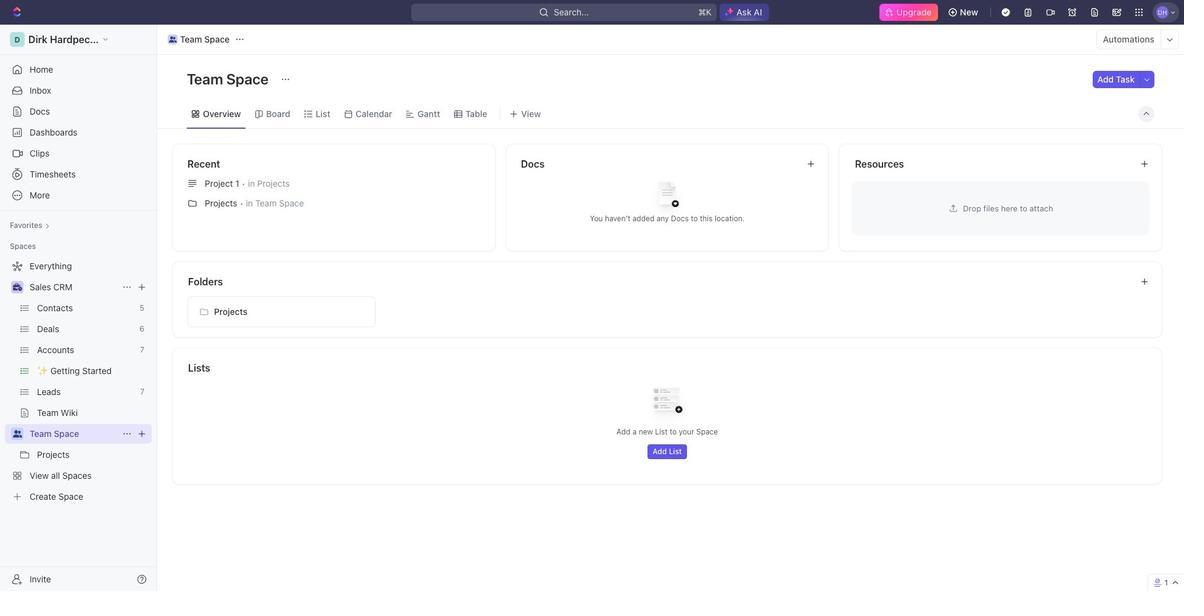 Task type: locate. For each thing, give the bounding box(es) containing it.
tree
[[5, 257, 152, 507]]

tree inside sidebar navigation
[[5, 257, 152, 507]]

user group image
[[169, 36, 177, 43]]

business time image
[[13, 284, 22, 291]]

no most used docs image
[[643, 172, 692, 221]]

user group image
[[13, 431, 22, 438]]

no lists icon. image
[[643, 378, 692, 428]]



Task type: vqa. For each thing, say whether or not it's contained in the screenshot.
the leftmost USER GROUP image
yes



Task type: describe. For each thing, give the bounding box(es) containing it.
sidebar navigation
[[0, 25, 160, 592]]

dirk hardpeck's workspace, , element
[[10, 32, 25, 47]]



